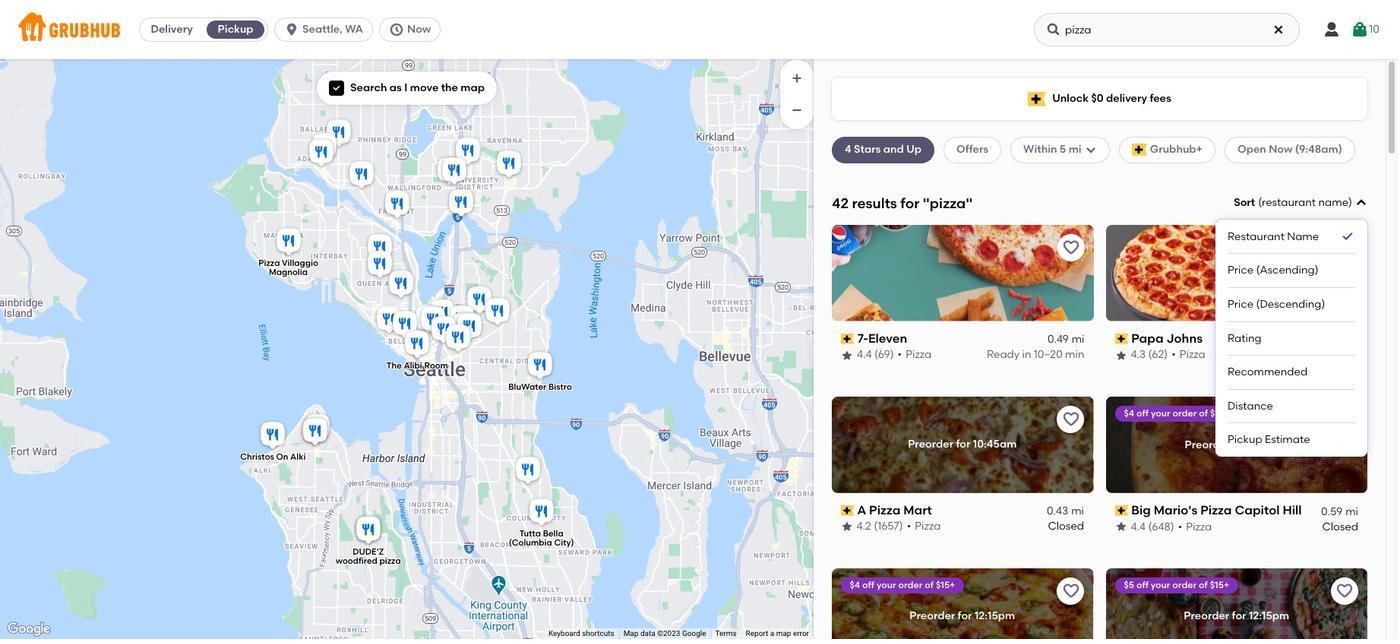 Task type: describe. For each thing, give the bounding box(es) containing it.
room
[[424, 361, 448, 371]]

svg image inside 10 'button'
[[1351, 21, 1369, 39]]

star icon image for a pizza mart
[[841, 521, 853, 533]]

now button
[[379, 17, 447, 42]]

Search for food, convenience, alcohol... search field
[[1034, 13, 1300, 46]]

order down (1657) at the right
[[899, 579, 923, 590]]

4.2 (1657)
[[857, 520, 904, 533]]

pizza right mario's
[[1201, 503, 1232, 517]]

min for 4.4 (69)
[[1065, 348, 1085, 361]]

report a map error link
[[746, 629, 809, 638]]

$5
[[1124, 579, 1134, 590]]

johnny mo's pizzeria image
[[446, 187, 476, 220]]

seattle pizza and bar image
[[373, 304, 404, 337]]

4.4 (69)
[[857, 348, 894, 361]]

delivery
[[151, 23, 193, 36]]

recommended
[[1228, 366, 1308, 378]]

romano pizza & pasta image
[[353, 513, 383, 547]]

terms link
[[715, 629, 737, 638]]

capitol
[[1235, 503, 1280, 517]]

mario's
[[1154, 503, 1198, 517]]

10:45am
[[974, 438, 1017, 451]]

fitchi house image
[[439, 155, 469, 188]]

grubhub plus flag logo image for grubhub+
[[1132, 144, 1147, 156]]

in for (62)
[[1296, 348, 1305, 361]]

)
[[1349, 196, 1353, 209]]

up
[[907, 143, 922, 156]]

palermo-ballard pizza & pasta image
[[309, 130, 339, 164]]

proceed to checkout button
[[1168, 577, 1372, 604]]

domani pizzeria & restaurant image
[[364, 248, 395, 282]]

preorder for 12:15pm for $5 off your order of $15+
[[1184, 609, 1290, 622]]

bluwater bistro image
[[525, 349, 555, 383]]

alibi
[[403, 361, 422, 371]]

error
[[793, 629, 809, 638]]

0.59
[[1321, 505, 1343, 517]]

$4 off your order of $15+ for preorder for 11:15am
[[1124, 408, 1230, 418]]

elemental pizza image
[[494, 148, 524, 181]]

mi right the 5 on the right of the page
[[1069, 143, 1082, 156]]

bistro
[[548, 382, 572, 392]]

map data ©2023 google
[[624, 629, 706, 638]]

search as i move the map
[[350, 81, 485, 94]]

pickup for pickup
[[218, 23, 253, 36]]

$5 off your order of $15+
[[1124, 579, 1229, 590]]

pizza inside pizza villaggio magnolia
[[258, 258, 280, 268]]

star icon image for 7-eleven
[[841, 349, 853, 361]]

(69)
[[874, 348, 894, 361]]

wa
[[345, 23, 363, 36]]

alki
[[290, 452, 305, 461]]

christos on alki image
[[257, 419, 288, 452]]

unlock
[[1052, 92, 1089, 105]]

big mario's pizza queen anne image
[[386, 268, 416, 301]]

seattle,
[[302, 23, 343, 36]]

shortcuts
[[582, 629, 614, 638]]

stars
[[854, 143, 881, 156]]

0 horizontal spatial map
[[461, 81, 485, 94]]

price for price (ascending)
[[1228, 264, 1254, 277]]

a
[[858, 503, 867, 517]]

"pizza"
[[923, 194, 973, 212]]

• right the (62)
[[1172, 348, 1176, 361]]

pizza villaggio magnolia image
[[273, 225, 304, 259]]

4.3 (62)
[[1131, 348, 1168, 361]]

dude'z
[[352, 547, 384, 557]]

within
[[1024, 143, 1057, 156]]

(columbia
[[509, 538, 552, 548]]

unlock $0 delivery fees
[[1052, 92, 1172, 105]]

papa
[[1132, 331, 1164, 346]]

proceed to checkout
[[1215, 583, 1325, 596]]

price (ascending)
[[1228, 264, 1319, 277]]

$0
[[1091, 92, 1104, 105]]

report
[[746, 629, 768, 638]]

bluwater bistro
[[508, 382, 572, 392]]

$4 for preorder for 11:15am
[[1124, 408, 1135, 418]]

42 results for "pizza"
[[832, 194, 973, 212]]

mad pizza image
[[443, 322, 473, 355]]

preorder for 11:15am
[[1185, 438, 1289, 451]]

seattle, wa
[[302, 23, 363, 36]]

google image
[[4, 619, 54, 639]]

min for 4.3 (62)
[[1339, 348, 1359, 361]]

4.4 (648)
[[1131, 520, 1174, 533]]

• pizza for big mario's pizza capitol hill
[[1178, 520, 1212, 533]]

42
[[832, 194, 849, 212]]

papa johns
[[1132, 331, 1203, 346]]

mart
[[904, 503, 932, 517]]

7 eleven image
[[412, 303, 443, 336]]

restaurant name
[[1228, 230, 1319, 243]]

pizza
[[379, 556, 401, 566]]

0.49
[[1048, 333, 1069, 346]]

4.3
[[1131, 348, 1146, 361]]

pizzeria 22 image
[[302, 411, 332, 445]]

name
[[1319, 196, 1349, 209]]

tutta bella (columbia city) image
[[526, 496, 557, 529]]

big mario's pizza capitol hill
[[1132, 503, 1302, 517]]

pizza up (1657) at the right
[[870, 503, 901, 517]]

mi for big mario's pizza capitol hill
[[1346, 505, 1359, 517]]

now inside button
[[407, 23, 431, 36]]

bluwater
[[508, 382, 546, 392]]

big
[[1132, 503, 1151, 517]]

(ascending)
[[1256, 264, 1319, 277]]

offers
[[957, 143, 989, 156]]

pi vegan pizzeria image
[[452, 135, 483, 168]]

tutta
[[519, 529, 541, 539]]

pizza down big mario's pizza capitol hill
[[1186, 520, 1212, 533]]

price for price (descending)
[[1228, 298, 1254, 311]]

keyboard shortcuts
[[549, 629, 614, 638]]

closed for a pizza mart
[[1049, 520, 1085, 533]]

on
[[276, 452, 288, 461]]

(648)
[[1148, 520, 1174, 533]]

star icon image left 4.3
[[1115, 349, 1127, 361]]

4 stars and up
[[845, 143, 922, 156]]

main navigation navigation
[[0, 0, 1397, 59]]

pizza villaggio magnolia
[[258, 258, 318, 277]]

closed for big mario's pizza capitol hill
[[1322, 520, 1359, 533]]

ready for 4.3 (62)
[[1261, 348, 1294, 361]]

ready for 4.4 (69)
[[987, 348, 1020, 361]]

12:15pm for $4 off your order of $15+
[[975, 609, 1016, 622]]

order left proceed
[[1173, 579, 1197, 590]]

estimate
[[1265, 433, 1310, 446]]

a pizza mart
[[858, 503, 932, 517]]

price (descending)
[[1228, 298, 1325, 311]]

a pizza mart image
[[418, 304, 448, 337]]

(
[[1258, 196, 1262, 209]]

4.4 for 7-
[[857, 348, 872, 361]]

©2023
[[657, 629, 680, 638]]

subscription pass image for papa johns
[[1115, 334, 1128, 344]]

12:15pm for $5 off your order of $15+
[[1249, 609, 1290, 622]]



Task type: vqa. For each thing, say whether or not it's contained in the screenshot.
mi corresponding to Big Mario's Pizza Capitol Hill
yes



Task type: locate. For each thing, give the bounding box(es) containing it.
save this restaurant image right checkout
[[1336, 582, 1354, 600]]

0 horizontal spatial preorder for 12:15pm
[[910, 609, 1016, 622]]

preorder for 12:15pm
[[910, 609, 1016, 622], [1184, 609, 1290, 622]]

1 horizontal spatial now
[[1269, 143, 1293, 156]]

1 horizontal spatial subscription pass image
[[1115, 334, 1128, 344]]

2 preorder for 12:15pm from the left
[[1184, 609, 1290, 622]]

$4 down 4.3
[[1124, 408, 1135, 418]]

svg image inside seattle, wa button
[[284, 22, 299, 37]]

grubhub+
[[1150, 143, 1203, 156]]

pizza
[[258, 258, 280, 268], [906, 348, 932, 361], [1180, 348, 1206, 361], [870, 503, 901, 517], [1201, 503, 1232, 517], [915, 520, 941, 533], [1186, 520, 1212, 533]]

in for (69)
[[1022, 348, 1031, 361]]

7-eleven
[[858, 331, 907, 346]]

$4 down 4.2
[[850, 579, 861, 590]]

delivery
[[1106, 92, 1147, 105]]

10–20 for (69)
[[1034, 348, 1063, 361]]

2 closed from the left
[[1322, 520, 1359, 533]]

0 horizontal spatial grubhub plus flag logo image
[[1028, 92, 1046, 106]]

1 save this restaurant image from the top
[[1336, 238, 1354, 257]]

your
[[1151, 408, 1171, 418], [877, 579, 897, 590], [1151, 579, 1171, 590]]

(1657)
[[874, 520, 904, 533]]

closed down 0.59 mi
[[1322, 520, 1359, 533]]

1 vertical spatial price
[[1228, 298, 1254, 311]]

order up preorder for 11:15am
[[1173, 408, 1197, 418]]

minus icon image
[[789, 103, 805, 118]]

save this restaurant image
[[1062, 238, 1080, 257], [1062, 410, 1080, 428], [1336, 410, 1354, 428], [1062, 582, 1080, 600]]

12:15pm
[[975, 609, 1016, 622], [1249, 609, 1290, 622]]

off down 4.2
[[863, 579, 875, 590]]

0 horizontal spatial pickup
[[218, 23, 253, 36]]

0 horizontal spatial 12:15pm
[[975, 609, 1016, 622]]

off down 4.3
[[1137, 408, 1149, 418]]

$4 off your order of $15+ down (1657) at the right
[[850, 579, 956, 590]]

1 min from the left
[[1065, 348, 1085, 361]]

papa johns link
[[1115, 330, 1359, 348]]

1 horizontal spatial pickup
[[1228, 433, 1263, 446]]

elliott bay pizza image
[[364, 231, 395, 265]]

your right $5
[[1151, 579, 1171, 590]]

• pizza down mario's
[[1178, 520, 1212, 533]]

check icon image
[[1340, 229, 1356, 244]]

star icon image left 4.4 (648)
[[1115, 521, 1127, 533]]

grubhub plus flag logo image for unlock $0 delivery fees
[[1028, 92, 1046, 106]]

4.4 down the big
[[1131, 520, 1146, 533]]

star icon image left 4.2
[[841, 521, 853, 533]]

1 vertical spatial $4
[[850, 579, 861, 590]]

now right open
[[1269, 143, 1293, 156]]

$4 off your order of $15+
[[1124, 408, 1230, 418], [850, 579, 956, 590]]

downtown romio's pizza and pasta image
[[428, 313, 459, 347]]

a
[[770, 629, 774, 638]]

7-eleven logo image
[[832, 225, 1094, 321]]

off
[[1137, 408, 1149, 418], [863, 579, 875, 590], [1137, 579, 1149, 590]]

svg image
[[1323, 21, 1341, 39], [284, 22, 299, 37], [1273, 24, 1285, 36]]

2 horizontal spatial svg image
[[1323, 21, 1341, 39]]

1 vertical spatial pickup
[[1228, 433, 1263, 446]]

patxi's pizza image
[[306, 136, 336, 170]]

1 preorder for 12:15pm from the left
[[910, 609, 1016, 622]]

1 vertical spatial subscription pass image
[[1115, 505, 1128, 516]]

0 vertical spatial subscription pass image
[[1115, 334, 1128, 344]]

rocco's image
[[389, 308, 420, 342]]

restaurant
[[1262, 196, 1316, 209]]

off right $5
[[1137, 579, 1149, 590]]

pizza down "mart"
[[915, 520, 941, 533]]

pizza right (69)
[[906, 348, 932, 361]]

1 horizontal spatial min
[[1339, 348, 1359, 361]]

terms
[[715, 629, 737, 638]]

4.2
[[857, 520, 872, 533]]

ready in 10–20 min for (69)
[[987, 348, 1085, 361]]

4
[[845, 143, 852, 156]]

fees
[[1150, 92, 1172, 105]]

restaurant name option
[[1228, 220, 1356, 254]]

4.4 down 7-
[[857, 348, 872, 361]]

map right the at the left of the page
[[461, 81, 485, 94]]

0.59 mi
[[1321, 505, 1359, 517]]

1 vertical spatial subscription pass image
[[841, 505, 855, 516]]

None field
[[1216, 195, 1368, 457]]

0 horizontal spatial 10–20
[[1034, 348, 1063, 361]]

0 horizontal spatial 4.4
[[857, 348, 872, 361]]

pickup down distance
[[1228, 433, 1263, 446]]

$4 for preorder for 12:15pm
[[850, 579, 861, 590]]

data
[[640, 629, 655, 638]]

razzis pizzeria image
[[427, 297, 457, 330]]

1 vertical spatial now
[[1269, 143, 1293, 156]]

• pizza
[[898, 348, 932, 361], [1172, 348, 1206, 361], [907, 520, 941, 533], [1178, 520, 1212, 533]]

now
[[407, 23, 431, 36], [1269, 143, 1293, 156]]

1 horizontal spatial $4 off your order of $15+
[[1124, 408, 1230, 418]]

0 horizontal spatial ready
[[987, 348, 1020, 361]]

2 price from the top
[[1228, 298, 1254, 311]]

1 horizontal spatial preorder for 12:15pm
[[1184, 609, 1290, 622]]

svg image
[[1351, 21, 1369, 39], [389, 22, 404, 37], [1046, 22, 1061, 37], [332, 84, 341, 93], [1085, 144, 1097, 156], [1356, 197, 1368, 209]]

0 horizontal spatial $4
[[850, 579, 861, 590]]

woodfired
[[335, 556, 377, 566]]

• right (69)
[[898, 348, 902, 361]]

report a map error
[[746, 629, 809, 638]]

0 vertical spatial $4
[[1124, 408, 1135, 418]]

of
[[1199, 408, 1208, 418], [925, 579, 934, 590], [1199, 579, 1208, 590]]

mi right 0.43
[[1072, 505, 1085, 517]]

and
[[884, 143, 904, 156]]

1 vertical spatial $4 off your order of $15+
[[850, 579, 956, 590]]

city)
[[554, 538, 574, 548]]

johns
[[1167, 331, 1203, 346]]

2 12:15pm from the left
[[1249, 609, 1290, 622]]

0 vertical spatial 4.4
[[857, 348, 872, 361]]

1 horizontal spatial 12:15pm
[[1249, 609, 1290, 622]]

the alibi room image
[[402, 328, 432, 361]]

pizza down johns
[[1180, 348, 1206, 361]]

grubhub plus flag logo image left unlock
[[1028, 92, 1046, 106]]

name
[[1287, 230, 1319, 243]]

price
[[1228, 264, 1254, 277], [1228, 298, 1254, 311]]

1 closed from the left
[[1049, 520, 1085, 533]]

big mario's pizza capitol hill image
[[449, 310, 480, 343]]

pickup button
[[204, 17, 268, 42]]

0 horizontal spatial subscription pass image
[[841, 334, 855, 344]]

0.43 mi
[[1047, 505, 1085, 517]]

2 save this restaurant image from the top
[[1336, 582, 1354, 600]]

5
[[1060, 143, 1066, 156]]

price down restaurant
[[1228, 264, 1254, 277]]

papa johns logo image
[[1106, 225, 1368, 321]]

subscription pass image inside papa johns link
[[1115, 334, 1128, 344]]

grubhub plus flag logo image
[[1028, 92, 1046, 106], [1132, 144, 1147, 156]]

1 horizontal spatial grubhub plus flag logo image
[[1132, 144, 1147, 156]]

bella
[[543, 529, 563, 539]]

subscription pass image left 7-
[[841, 334, 855, 344]]

to
[[1262, 583, 1272, 596]]

ready in 10–20 min down the 0.49
[[987, 348, 1085, 361]]

• pizza down "mart"
[[907, 520, 941, 533]]

• for big mario's pizza capitol hill
[[1178, 520, 1182, 533]]

star icon image
[[841, 349, 853, 361], [1115, 349, 1127, 361], [841, 521, 853, 533], [1115, 521, 1127, 533]]

1 horizontal spatial svg image
[[1273, 24, 1285, 36]]

of down "mart"
[[925, 579, 934, 590]]

pickup estimate
[[1228, 433, 1310, 446]]

2 10–20 from the left
[[1308, 348, 1337, 361]]

0.43
[[1047, 505, 1069, 517]]

ready in 10–20 min up recommended
[[1261, 348, 1359, 361]]

delivery button
[[140, 17, 204, 42]]

subscription pass image for big mario's pizza capitol hill
[[1115, 505, 1128, 516]]

1 ready in 10–20 min from the left
[[987, 348, 1085, 361]]

• down mario's
[[1178, 520, 1182, 533]]

1 horizontal spatial $4
[[1124, 408, 1135, 418]]

sort
[[1234, 196, 1255, 209]]

now up search as i move the map
[[407, 23, 431, 36]]

price up rating
[[1228, 298, 1254, 311]]

• down "mart"
[[907, 520, 912, 533]]

1 horizontal spatial closed
[[1322, 520, 1359, 533]]

0 horizontal spatial $4 off your order of $15+
[[850, 579, 956, 590]]

pickup right "delivery" "button" at the top left
[[218, 23, 253, 36]]

(descending)
[[1256, 298, 1325, 311]]

open now (9:48am)
[[1238, 143, 1343, 156]]

• for 7-eleven
[[898, 348, 902, 361]]

keyboard shortcuts button
[[549, 628, 614, 639]]

• pizza for a pizza mart
[[907, 520, 941, 533]]

mi for a pizza mart
[[1072, 505, 1085, 517]]

palermo pizza & pasta image
[[464, 284, 494, 317]]

map region
[[0, 0, 993, 639]]

0 horizontal spatial ready in 10–20 min
[[987, 348, 1085, 361]]

big mario's pizza fremont image
[[346, 158, 376, 192]]

ian's pizza image
[[382, 188, 412, 221]]

in
[[1022, 348, 1031, 361], [1296, 348, 1305, 361]]

1 price from the top
[[1228, 264, 1254, 277]]

10–20 for (62)
[[1308, 348, 1337, 361]]

as
[[390, 81, 402, 94]]

list box
[[1228, 220, 1356, 457]]

1 vertical spatial map
[[776, 629, 791, 638]]

0 vertical spatial now
[[407, 23, 431, 36]]

proceed
[[1215, 583, 1259, 596]]

0 vertical spatial subscription pass image
[[841, 334, 855, 344]]

mi for 7-eleven
[[1072, 333, 1085, 346]]

map
[[461, 81, 485, 94], [776, 629, 791, 638]]

1 horizontal spatial ready
[[1261, 348, 1294, 361]]

1 horizontal spatial 10–20
[[1308, 348, 1337, 361]]

rating
[[1228, 332, 1262, 345]]

• pizza right (69)
[[898, 348, 932, 361]]

(9:48am)
[[1295, 143, 1343, 156]]

dude'z woodfired pizza image
[[353, 514, 383, 547]]

luciano's pizza & pasta image
[[299, 415, 329, 449]]

pickup for pickup estimate
[[1228, 433, 1263, 446]]

star icon image for big mario's pizza capitol hill
[[1115, 521, 1127, 533]]

1 10–20 from the left
[[1034, 348, 1063, 361]]

2 ready from the left
[[1261, 348, 1294, 361]]

1 in from the left
[[1022, 348, 1031, 361]]

star icon image left the 4.4 (69)
[[841, 349, 853, 361]]

1 horizontal spatial 4.4
[[1131, 520, 1146, 533]]

10 button
[[1351, 16, 1380, 43]]

ready in 10–20 min for (62)
[[1261, 348, 1359, 361]]

4.4 for big
[[1131, 520, 1146, 533]]

soprano antico image
[[300, 415, 330, 449]]

of up preorder for 11:15am
[[1199, 408, 1208, 418]]

0.49 mi
[[1048, 333, 1085, 346]]

pickup
[[218, 23, 253, 36], [1228, 433, 1263, 446]]

mod pizza (ballard) image
[[323, 117, 354, 150]]

papa johns image
[[482, 295, 513, 329]]

plum bistro image
[[454, 310, 484, 344]]

0 vertical spatial price
[[1228, 264, 1254, 277]]

sort ( restaurant name )
[[1234, 196, 1353, 209]]

0 horizontal spatial svg image
[[284, 22, 299, 37]]

1 horizontal spatial map
[[776, 629, 791, 638]]

none field containing sort
[[1216, 195, 1368, 457]]

hill
[[1283, 503, 1302, 517]]

preorder for 12:15pm for $4 off your order of $15+
[[910, 609, 1016, 622]]

1 12:15pm from the left
[[975, 609, 1016, 622]]

distance
[[1228, 399, 1273, 412]]

10
[[1369, 23, 1380, 36]]

0 vertical spatial save this restaurant image
[[1336, 238, 1354, 257]]

0 vertical spatial $4 off your order of $15+
[[1124, 408, 1230, 418]]

0 vertical spatial pickup
[[218, 23, 253, 36]]

$4 off your order of $15+ for preorder for 12:15pm
[[850, 579, 956, 590]]

0 horizontal spatial in
[[1022, 348, 1031, 361]]

results
[[852, 194, 897, 212]]

search
[[350, 81, 387, 94]]

christos on alki
[[240, 452, 305, 461]]

2 ready in 10–20 min from the left
[[1261, 348, 1359, 361]]

(62)
[[1149, 348, 1168, 361]]

subscription pass image left a
[[841, 505, 855, 516]]

the alibi room
[[386, 361, 448, 371]]

map
[[624, 629, 639, 638]]

castello pizza and pasta image
[[513, 454, 543, 487]]

open
[[1238, 143, 1267, 156]]

i
[[404, 81, 408, 94]]

pickup inside list box
[[1228, 433, 1263, 446]]

• pizza down johns
[[1172, 348, 1206, 361]]

1 vertical spatial save this restaurant image
[[1336, 582, 1354, 600]]

0 horizontal spatial min
[[1065, 348, 1085, 361]]

grubhub plus flag logo image left grubhub+
[[1132, 144, 1147, 156]]

subscription pass image left papa
[[1115, 334, 1128, 344]]

your down the (62)
[[1151, 408, 1171, 418]]

preorder for 10:45am
[[909, 438, 1017, 451]]

1 horizontal spatial subscription pass image
[[1115, 505, 1128, 516]]

• for a pizza mart
[[907, 520, 912, 533]]

closed
[[1049, 520, 1085, 533], [1322, 520, 1359, 533]]

ready
[[987, 348, 1020, 361], [1261, 348, 1294, 361]]

10–20 down (descending)
[[1308, 348, 1337, 361]]

map right "a"
[[776, 629, 791, 638]]

restaurant
[[1228, 230, 1285, 243]]

save this restaurant image
[[1336, 238, 1354, 257], [1336, 582, 1354, 600]]

10–20 down the 0.49
[[1034, 348, 1063, 361]]

1 vertical spatial 4.4
[[1131, 520, 1146, 533]]

subscription pass image for 7-eleven
[[841, 334, 855, 344]]

your down (1657) at the right
[[877, 579, 897, 590]]

google
[[682, 629, 706, 638]]

1 vertical spatial grubhub plus flag logo image
[[1132, 144, 1147, 156]]

subscription pass image left the big
[[1115, 505, 1128, 516]]

$15+
[[1210, 408, 1230, 418], [936, 579, 956, 590], [1210, 579, 1229, 590]]

plus icon image
[[789, 71, 805, 86]]

0 horizontal spatial now
[[407, 23, 431, 36]]

1 horizontal spatial in
[[1296, 348, 1305, 361]]

1 horizontal spatial ready in 10–20 min
[[1261, 348, 1359, 361]]

pizza left villaggio
[[258, 258, 280, 268]]

2 min from the left
[[1339, 348, 1359, 361]]

0 vertical spatial map
[[461, 81, 485, 94]]

7-
[[858, 331, 868, 346]]

svg image inside now button
[[389, 22, 404, 37]]

mi right 0.59
[[1346, 505, 1359, 517]]

list box containing restaurant name
[[1228, 220, 1356, 457]]

mi right the 0.49
[[1072, 333, 1085, 346]]

0 horizontal spatial subscription pass image
[[841, 505, 855, 516]]

pudge bros. pizza image
[[434, 155, 465, 188]]

subscription pass image
[[841, 334, 855, 344], [1115, 505, 1128, 516]]

• pizza for 7-eleven
[[898, 348, 932, 361]]

save this restaurant image right name
[[1336, 238, 1354, 257]]

subscription pass image
[[1115, 334, 1128, 344], [841, 505, 855, 516]]

2 in from the left
[[1296, 348, 1305, 361]]

closed down the 0.43 mi
[[1049, 520, 1085, 533]]

0 vertical spatial grubhub plus flag logo image
[[1028, 92, 1046, 106]]

$4 off your order of $15+ down the (62)
[[1124, 408, 1230, 418]]

pickup inside button
[[218, 23, 253, 36]]

of left proceed
[[1199, 579, 1208, 590]]

1 ready from the left
[[987, 348, 1020, 361]]

subscription pass image for a pizza mart
[[841, 505, 855, 516]]

svg image inside field
[[1356, 197, 1368, 209]]

0 horizontal spatial closed
[[1049, 520, 1085, 533]]

ian's pizza image
[[446, 303, 477, 336]]



